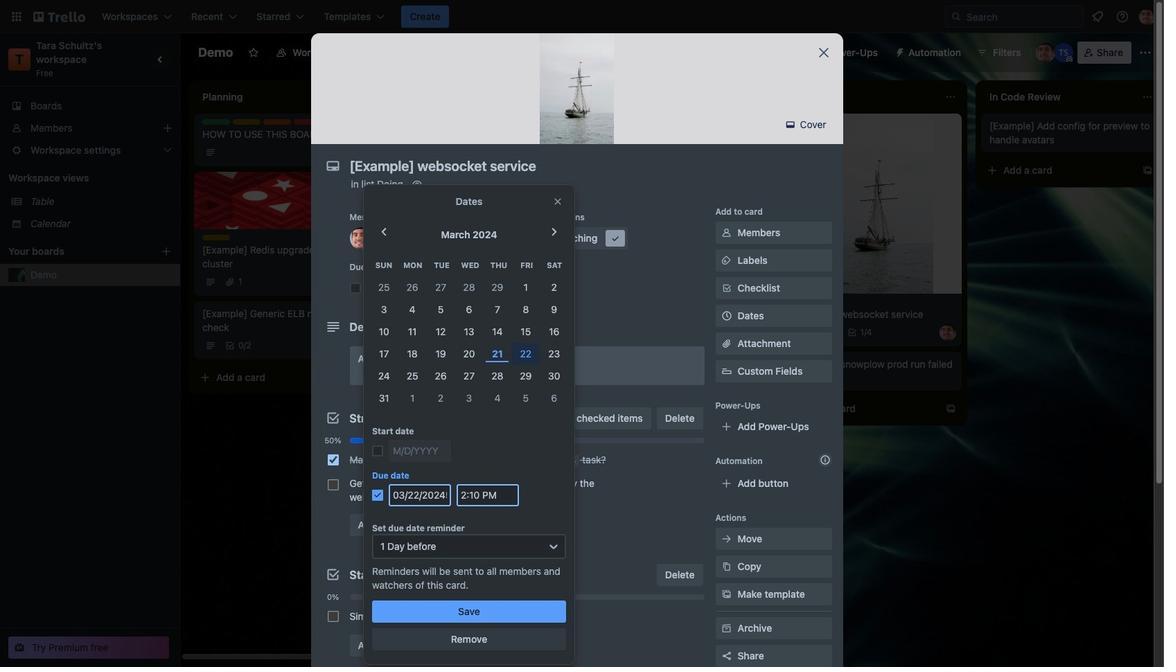 Task type: vqa. For each thing, say whether or not it's contained in the screenshot.
option
yes



Task type: describe. For each thing, give the bounding box(es) containing it.
Search field
[[946, 6, 1084, 28]]

color: red, title: "unshippable!" element
[[294, 119, 322, 125]]

add members to card image
[[380, 232, 391, 245]]

0 horizontal spatial color: yellow, title: "ready to merge" element
[[202, 235, 230, 241]]

star or unstar board image
[[248, 47, 260, 58]]

4 row from the top
[[370, 321, 569, 343]]

add board image
[[161, 246, 172, 257]]

tara schultz (taraschultz7) image
[[1054, 43, 1074, 62]]

2 row from the top
[[370, 277, 569, 299]]

0 horizontal spatial james peterson (jamespeterson93) image
[[350, 227, 372, 250]]

show menu image
[[1139, 46, 1153, 60]]

Mark due date as complete checkbox
[[350, 283, 361, 294]]

2 horizontal spatial create from template… image
[[1143, 165, 1154, 176]]

color: green, title: "verified in staging" element
[[202, 119, 230, 125]]

Add time text field
[[457, 485, 519, 507]]

search image
[[951, 11, 962, 22]]

your boards with 1 items element
[[8, 243, 140, 260]]

7 row from the top
[[370, 388, 569, 410]]

1 row from the top
[[370, 254, 569, 277]]

3 row from the top
[[370, 299, 569, 321]]

2 vertical spatial james peterson (jamespeterson93) image
[[940, 325, 957, 341]]

6 row from the top
[[370, 365, 569, 388]]

2 m/d/yyyy text field from the top
[[389, 485, 451, 507]]



Task type: locate. For each thing, give the bounding box(es) containing it.
0 notifications image
[[1090, 8, 1107, 25]]

1 horizontal spatial james peterson (jamespeterson93) image
[[940, 325, 957, 341]]

1 vertical spatial m/d/yyyy text field
[[389, 485, 451, 507]]

2 horizontal spatial color: yellow, title: "ready to merge" element
[[408, 227, 497, 250]]

sm image
[[784, 118, 798, 132], [410, 178, 424, 191], [720, 226, 734, 240], [609, 232, 623, 245], [720, 560, 734, 574], [720, 588, 734, 602]]

0 horizontal spatial create from template… image
[[355, 372, 366, 383]]

1 horizontal spatial create from template… image
[[946, 404, 957, 415]]

2 vertical spatial create from template… image
[[946, 404, 957, 415]]

1 vertical spatial create from template… image
[[355, 372, 366, 383]]

2 horizontal spatial james peterson (jamespeterson93) image
[[1036, 43, 1056, 62]]

None text field
[[343, 154, 801, 179]]

sm image
[[890, 42, 909, 61], [537, 232, 551, 245], [720, 254, 734, 268], [720, 533, 734, 546], [720, 622, 734, 636]]

color: orange, title: "manual deploy steps" element
[[263, 119, 291, 125]]

1 vertical spatial james peterson (jamespeterson93) image
[[350, 227, 372, 250]]

M/D/YYYY text field
[[389, 440, 451, 462], [389, 485, 451, 507]]

close dialog image
[[816, 44, 832, 61]]

close popover image
[[553, 196, 564, 207]]

open information menu image
[[1116, 10, 1130, 24]]

0 vertical spatial m/d/yyyy text field
[[389, 440, 451, 462]]

0 vertical spatial create from template… image
[[1143, 165, 1154, 176]]

cell
[[370, 277, 398, 299], [398, 277, 427, 299], [427, 277, 455, 299], [455, 277, 484, 299], [484, 277, 512, 299], [512, 277, 540, 299], [540, 277, 569, 299], [370, 299, 398, 321], [398, 299, 427, 321], [427, 299, 455, 321], [455, 299, 484, 321], [484, 299, 512, 321], [512, 299, 540, 321], [540, 299, 569, 321], [370, 321, 398, 343], [398, 321, 427, 343], [427, 321, 455, 343], [455, 321, 484, 343], [484, 321, 512, 343], [512, 321, 540, 343], [540, 321, 569, 343], [370, 343, 398, 365], [398, 343, 427, 365], [427, 343, 455, 365], [455, 343, 484, 365], [484, 343, 512, 365], [512, 343, 540, 365], [540, 343, 569, 365], [370, 365, 398, 388], [398, 365, 427, 388], [427, 365, 455, 388], [455, 365, 484, 388], [484, 365, 512, 388], [512, 365, 540, 388], [540, 365, 569, 388], [370, 388, 398, 410], [398, 388, 427, 410], [427, 388, 455, 410], [455, 388, 484, 410], [484, 388, 512, 410], [512, 388, 540, 410], [540, 388, 569, 410]]

switch to… image
[[10, 10, 24, 24]]

1 horizontal spatial color: yellow, title: "ready to merge" element
[[233, 119, 261, 125]]

create from template… image
[[1143, 165, 1154, 176], [355, 372, 366, 383], [946, 404, 957, 415]]

james peterson (jamespeterson93) image
[[1140, 8, 1157, 25]]

primary element
[[0, 0, 1165, 33]]

grid
[[370, 254, 569, 410]]

james peterson (jamespeterson93) image
[[1036, 43, 1056, 62], [350, 227, 372, 250], [940, 325, 957, 341]]

row group
[[370, 277, 569, 410]]

5 row from the top
[[370, 343, 569, 365]]

0 vertical spatial james peterson (jamespeterson93) image
[[1036, 43, 1056, 62]]

row
[[370, 254, 569, 277], [370, 277, 569, 299], [370, 299, 569, 321], [370, 321, 569, 343], [370, 343, 569, 365], [370, 365, 569, 388], [370, 388, 569, 410]]

group
[[322, 448, 705, 509]]

None checkbox
[[793, 325, 841, 341], [328, 455, 339, 466], [328, 480, 339, 491], [328, 612, 339, 623], [793, 325, 841, 341], [328, 455, 339, 466], [328, 480, 339, 491], [328, 612, 339, 623]]

1 m/d/yyyy text field from the top
[[389, 440, 451, 462]]

color: yellow, title: "ready to merge" element
[[233, 119, 261, 125], [408, 227, 497, 250], [202, 235, 230, 241]]

Board name text field
[[191, 42, 240, 64]]



